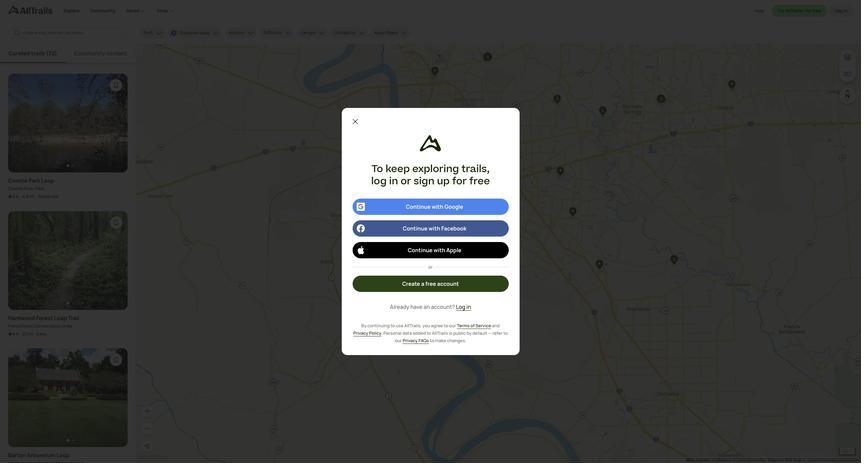 Task type: describe. For each thing, give the bounding box(es) containing it.
2 horizontal spatial free
[[813, 8, 822, 14]]

1 comite from the top
[[8, 177, 27, 184]]

to left the use
[[391, 323, 395, 329]]

dialog containing to keep exploring trails, log in or sign up for free
[[342, 108, 520, 355]]

improve this map link
[[768, 457, 802, 463]]

hardwood forest loop trail frenchtown conservation area
[[8, 314, 79, 329]]

more filters button
[[371, 28, 411, 38]]

help link
[[755, 5, 765, 17]]

continue with google button
[[353, 198, 509, 215]]

exploring
[[413, 162, 459, 176]]

1 openstreetmap from the left
[[738, 458, 767, 463]]

mi for hardwood
[[28, 331, 33, 337]]

saved button
[[126, 0, 157, 22]]

Enter a city, park or trail name field
[[23, 30, 121, 36]]

already
[[390, 303, 409, 311]]

terms of service link
[[457, 323, 491, 329]]

community content tab
[[66, 44, 136, 63]]

continue with facebook button
[[353, 220, 509, 237]]

moderate
[[38, 193, 58, 199]]

facebook
[[442, 225, 467, 232]]

changes.
[[447, 338, 466, 344]]

difficulty
[[264, 30, 282, 36]]

by
[[467, 330, 472, 336]]

a
[[421, 280, 425, 288]]

use
[[396, 323, 404, 329]]

shop link
[[157, 0, 175, 22]]

© openstreetmap contributors link
[[803, 458, 860, 463]]

refer
[[493, 330, 503, 336]]

help
[[755, 8, 765, 14]]

barton arboretum loop
[[8, 452, 70, 459]]

keep
[[386, 162, 410, 176]]

comite river park link
[[8, 185, 44, 192]]

4.4 for hardwood forest loop trail
[[12, 331, 19, 337]]

alltrails image inside dialog
[[420, 135, 441, 151]]

sort
[[144, 30, 153, 36]]

continue for continue with google
[[406, 203, 431, 210]]

alltrails
[[432, 330, 448, 336]]

make
[[435, 338, 447, 344]]

to right "agree"
[[444, 323, 448, 329]]

list containing map legend
[[687, 457, 860, 463]]

is
[[449, 330, 453, 336]]

to right refer
[[504, 330, 508, 336]]

zoom map out image
[[144, 426, 151, 432]]

1 horizontal spatial for
[[806, 8, 812, 14]]

filters
[[386, 30, 398, 36]]

contributors
[[838, 458, 860, 463]]

to keep exploring trails, log in or sign up for free
[[371, 162, 490, 189]]

1 horizontal spatial log
[[835, 8, 843, 14]]

2 comite from the top
[[8, 185, 23, 192]]

4.4 · 4.9 mi · moderate
[[12, 193, 58, 200]]

policy
[[369, 330, 382, 336]]

© openstreetmap link
[[733, 458, 767, 463]]

suitability
[[335, 30, 356, 36]]

create a free account link
[[353, 276, 509, 292]]

community content
[[74, 50, 127, 57]]

suitability button
[[331, 28, 368, 38]]

activity button
[[225, 28, 257, 38]]

length button
[[297, 28, 328, 38]]

more filters
[[375, 30, 398, 36]]

map region
[[136, 44, 862, 463]]

tab list containing curated trails (32)
[[0, 44, 136, 63]]

this
[[785, 457, 793, 463]]

curated trails (32) tab
[[0, 44, 66, 63]]

account
[[437, 280, 459, 288]]

frenchtown
[[8, 323, 33, 329]]

comite park loop comite river park
[[8, 177, 54, 192]]

1 horizontal spatial or
[[429, 264, 433, 270]]

enable 3d map image for map options image
[[844, 70, 852, 78]]

map
[[794, 457, 802, 463]]

apple
[[447, 246, 462, 254]]

mapbox
[[717, 458, 732, 463]]

with for facebook
[[429, 225, 440, 232]]

distance away button
[[168, 28, 222, 38]]

or inside to keep exploring trails, log in or sign up for free
[[401, 174, 412, 189]]

and
[[492, 323, 500, 329]]

content
[[106, 50, 127, 57]]

privacy faqs link
[[403, 338, 429, 344]]

(32)
[[46, 50, 57, 57]]

difficulty button
[[260, 28, 294, 38]]

map legend link
[[687, 457, 711, 463]]

0 horizontal spatial log in link
[[456, 303, 471, 311]]

an
[[424, 303, 430, 311]]

in for to keep exploring trails, log in or sign up for free
[[389, 174, 398, 189]]

length
[[301, 30, 316, 36]]

log in
[[835, 8, 848, 14]]

faqs
[[419, 338, 429, 344]]

up
[[437, 174, 450, 189]]

trails,
[[462, 162, 490, 176]]

zoom map in image for zoom map out icon
[[144, 408, 151, 415]]

to right faqs
[[430, 338, 435, 344]]

alltrails+
[[786, 8, 805, 14]]

close image
[[351, 117, 359, 126]]

community for community
[[90, 8, 115, 14]]

continue with facebook
[[403, 225, 467, 232]]

shop
[[157, 8, 168, 14]]

hardwood
[[8, 314, 35, 322]]

conservation
[[34, 323, 62, 329]]

· left 4.9
[[20, 194, 21, 200]]

continue with apple button
[[353, 242, 509, 258]]



Task type: vqa. For each thing, say whether or not it's contained in the screenshot.
FAQs
yes



Task type: locate. For each thing, give the bounding box(es) containing it.
trail
[[68, 314, 79, 322]]

2 vertical spatial free
[[426, 280, 436, 288]]

added
[[413, 330, 426, 336]]

0 vertical spatial mi
[[30, 193, 35, 199]]

continue down continue with facebook button
[[408, 246, 433, 254]]

0 vertical spatial privacy
[[354, 330, 368, 336]]

0 vertical spatial alltrails image
[[8, 6, 53, 14]]

0 vertical spatial comite
[[8, 177, 27, 184]]

· left easy
[[35, 331, 36, 337]]

1 vertical spatial continue
[[403, 225, 428, 232]]

away
[[199, 30, 210, 36]]

frenchtown conservation area link
[[8, 323, 72, 329]]

privacy down "by"
[[354, 330, 368, 336]]

or down continue with apple button
[[429, 264, 433, 270]]

easy
[[37, 331, 47, 337]]

loop right arboretum on the bottom left of page
[[57, 452, 70, 459]]

1 vertical spatial 4.4
[[12, 331, 19, 337]]

forest
[[36, 314, 53, 322]]

privacy policy link
[[354, 330, 382, 337]]

community inside tab
[[74, 50, 105, 57]]

0 vertical spatial or
[[401, 174, 412, 189]]

1 4.4 from the top
[[12, 193, 19, 199]]

0 horizontal spatial our
[[395, 338, 402, 344]]

0 vertical spatial in
[[844, 8, 848, 14]]

curated trails (32)
[[9, 50, 57, 57]]

try alltrails+ for free link
[[773, 5, 827, 17]]

© right mapbox
[[733, 458, 737, 463]]

to
[[391, 323, 395, 329], [444, 323, 448, 329], [427, 330, 431, 336], [504, 330, 508, 336], [430, 338, 435, 344]]

our up the is
[[449, 323, 456, 329]]

alltrails link
[[8, 6, 64, 17]]

log
[[371, 174, 387, 189]]

· right 4.9
[[36, 194, 37, 200]]

with left apple
[[434, 246, 445, 254]]

legend
[[696, 457, 710, 463]]

1 horizontal spatial alltrails image
[[420, 135, 441, 151]]

None search field
[[8, 28, 126, 38]]

4.4 inside "4.4 · 4.9 mi · moderate"
[[12, 193, 19, 199]]

comite
[[8, 177, 27, 184], [8, 185, 23, 192]]

1 vertical spatial park
[[35, 185, 44, 192]]

1 © from the left
[[713, 458, 716, 463]]

2 vertical spatial continue
[[408, 246, 433, 254]]

1 vertical spatial log in link
[[456, 303, 471, 311]]

1 vertical spatial comite
[[8, 185, 23, 192]]

log
[[835, 8, 843, 14], [456, 303, 466, 311]]

dialog
[[0, 0, 862, 463], [342, 108, 520, 355]]

for inside to keep exploring trails, log in or sign up for free
[[452, 174, 467, 189]]

1 vertical spatial or
[[429, 264, 433, 270]]

1 vertical spatial mi
[[28, 331, 33, 337]]

1 vertical spatial with
[[429, 225, 440, 232]]

1 horizontal spatial ©
[[733, 458, 737, 463]]

add to list image for forest
[[113, 219, 120, 226]]

in inside to keep exploring trails, log in or sign up for free
[[389, 174, 398, 189]]

2 horizontal spatial in
[[844, 8, 848, 14]]

privacy inside by continuing to use alltrails, you agree to our terms of service and privacy policy . personal data added to alltrails is public by default — refer to our
[[354, 330, 368, 336]]

our down personal
[[395, 338, 402, 344]]

2 vertical spatial in
[[467, 303, 471, 311]]

4.4 left 4.9
[[12, 193, 19, 199]]

mi inside 4.4 · 2.1 mi · easy
[[28, 331, 33, 337]]

loop
[[41, 177, 54, 184], [54, 314, 67, 322], [57, 452, 70, 459]]

enable 3d map image
[[844, 70, 852, 78], [844, 70, 852, 78]]

0 horizontal spatial privacy
[[354, 330, 368, 336]]

with left facebook
[[429, 225, 440, 232]]

—
[[488, 330, 492, 336]]

zoom map in image for zoom map out image
[[144, 408, 151, 415]]

in
[[844, 8, 848, 14], [389, 174, 398, 189], [467, 303, 471, 311]]

1 vertical spatial alltrails image
[[420, 135, 441, 151]]

park
[[28, 177, 40, 184], [35, 185, 44, 192]]

1 horizontal spatial free
[[470, 174, 490, 189]]

reset north and pitch image
[[841, 89, 855, 103]]

free inside to keep exploring trails, log in or sign up for free
[[470, 174, 490, 189]]

openstreetmap
[[738, 458, 767, 463], [808, 458, 837, 463]]

map legend | © mapbox © openstreetmap improve this map © openstreetmap contributors
[[687, 457, 860, 463]]

0 vertical spatial log
[[835, 8, 843, 14]]

0 horizontal spatial ©
[[713, 458, 716, 463]]

have
[[411, 303, 423, 311]]

1 vertical spatial log
[[456, 303, 466, 311]]

4.4 for comite park loop
[[12, 193, 19, 199]]

2 4.4 from the top
[[12, 331, 19, 337]]

.
[[382, 330, 383, 336]]

1 vertical spatial community
[[74, 50, 105, 57]]

community left content
[[74, 50, 105, 57]]

|
[[711, 458, 712, 463]]

park up river at the top left of the page
[[28, 177, 40, 184]]

reset north and pitch image
[[841, 89, 855, 103]]

0 vertical spatial with
[[432, 203, 444, 210]]

1 horizontal spatial in
[[467, 303, 471, 311]]

map options image
[[844, 53, 852, 61]]

4.4
[[12, 193, 19, 199], [12, 331, 19, 337]]

park up "4.4 · 4.9 mi · moderate"
[[35, 185, 44, 192]]

1 vertical spatial free
[[470, 174, 490, 189]]

personal
[[384, 330, 402, 336]]

account?
[[431, 303, 455, 311]]

activity
[[229, 30, 245, 36]]

0 horizontal spatial alltrails image
[[8, 6, 53, 14]]

0 vertical spatial park
[[28, 177, 40, 184]]

2 vertical spatial with
[[434, 246, 445, 254]]

default
[[473, 330, 488, 336]]

continue with apple
[[408, 246, 462, 254]]

© right map
[[803, 458, 807, 463]]

mi right 2.1
[[28, 331, 33, 337]]

you
[[423, 323, 430, 329]]

more
[[375, 30, 385, 36]]

continue for continue with facebook
[[403, 225, 428, 232]]

cookie consent banner dialog
[[8, 431, 853, 455]]

enable 3d map image for map options icon
[[844, 70, 852, 78]]

distance away
[[180, 30, 210, 36]]

community left saved in the top of the page
[[90, 8, 115, 14]]

river
[[24, 185, 35, 192]]

2 © from the left
[[733, 458, 737, 463]]

1 vertical spatial privacy
[[403, 338, 418, 344]]

create a free account
[[402, 280, 459, 288]]

0 vertical spatial log in link
[[830, 5, 853, 17]]

1 vertical spatial our
[[395, 338, 402, 344]]

add to list image
[[113, 82, 120, 89], [113, 219, 120, 226], [113, 357, 120, 363]]

1 vertical spatial add to list image
[[113, 219, 120, 226]]

for right the up
[[452, 174, 467, 189]]

2 vertical spatial add to list image
[[113, 357, 120, 363]]

0 horizontal spatial or
[[401, 174, 412, 189]]

1 horizontal spatial our
[[449, 323, 456, 329]]

0 vertical spatial continue
[[406, 203, 431, 210]]

comite up 4.9
[[8, 185, 23, 192]]

0 horizontal spatial openstreetmap
[[738, 458, 767, 463]]

terms
[[457, 323, 470, 329]]

data
[[403, 330, 412, 336]]

with for google
[[432, 203, 444, 210]]

or
[[401, 174, 412, 189], [429, 264, 433, 270]]

tab list
[[0, 44, 136, 63]]

mi right 4.9
[[30, 193, 35, 199]]

free
[[813, 8, 822, 14], [470, 174, 490, 189], [426, 280, 436, 288]]

community link
[[90, 0, 115, 22]]

map options image
[[844, 53, 852, 61]]

4.4 inside 4.4 · 2.1 mi · easy
[[12, 331, 19, 337]]

2 vertical spatial loop
[[57, 452, 70, 459]]

explore link
[[64, 0, 80, 22]]

2.1
[[22, 331, 27, 337]]

or left sign
[[401, 174, 412, 189]]

create
[[402, 280, 420, 288]]

3 © from the left
[[803, 458, 807, 463]]

2 openstreetmap from the left
[[808, 458, 837, 463]]

1 horizontal spatial log in link
[[830, 5, 853, 17]]

0 vertical spatial for
[[806, 8, 812, 14]]

saved
[[126, 8, 139, 14]]

zoom map out image
[[144, 426, 151, 432]]

improve
[[768, 457, 784, 463]]

continue up continue with facebook button
[[406, 203, 431, 210]]

continue for continue with apple
[[408, 246, 433, 254]]

· left 2.1
[[20, 331, 21, 337]]

continue with google
[[406, 203, 464, 210]]

to down you
[[427, 330, 431, 336]]

0 horizontal spatial for
[[452, 174, 467, 189]]

with left google
[[432, 203, 444, 210]]

loop up area
[[54, 314, 67, 322]]

loop inside comite park loop comite river park
[[41, 177, 54, 184]]

4.4 · 2.1 mi · easy
[[12, 331, 47, 337]]

area
[[62, 323, 72, 329]]

0 vertical spatial community
[[90, 8, 115, 14]]

loop for forest
[[54, 314, 67, 322]]

community for community content
[[74, 50, 105, 57]]

0 horizontal spatial free
[[426, 280, 436, 288]]

explore
[[64, 8, 80, 14]]

sort button
[[140, 28, 165, 38]]

0 vertical spatial free
[[813, 8, 822, 14]]

add to list image for park
[[113, 82, 120, 89]]

trails
[[31, 50, 45, 57]]

google
[[445, 203, 464, 210]]

with
[[432, 203, 444, 210], [429, 225, 440, 232], [434, 246, 445, 254]]

0 horizontal spatial in
[[389, 174, 398, 189]]

openstreetmap left improve at the right bottom of the page
[[738, 458, 767, 463]]

agree
[[431, 323, 443, 329]]

shop button
[[157, 0, 175, 22]]

list
[[687, 457, 860, 463]]

comite up comite river park link
[[8, 177, 27, 184]]

2 add to list image from the top
[[113, 219, 120, 226]]

mi inside "4.4 · 4.9 mi · moderate"
[[30, 193, 35, 199]]

arboretum
[[27, 452, 55, 459]]

0 vertical spatial loop
[[41, 177, 54, 184]]

© right | on the bottom right
[[713, 458, 716, 463]]

continue up continue with apple button
[[403, 225, 428, 232]]

1 add to list image from the top
[[113, 82, 120, 89]]

0 vertical spatial our
[[449, 323, 456, 329]]

privacy faqs to make changes.
[[403, 338, 466, 344]]

saved link
[[126, 0, 146, 22]]

loop for arboretum
[[57, 452, 70, 459]]

0 vertical spatial add to list image
[[113, 82, 120, 89]]

loop up moderate
[[41, 177, 54, 184]]

with for apple
[[434, 246, 445, 254]]

distance
[[180, 30, 198, 36]]

for right alltrails+
[[806, 8, 812, 14]]

try alltrails+ for free
[[778, 8, 822, 14]]

in for already have an account? log in
[[467, 303, 471, 311]]

1 vertical spatial for
[[452, 174, 467, 189]]

0 vertical spatial 4.4
[[12, 193, 19, 199]]

1 vertical spatial in
[[389, 174, 398, 189]]

1 vertical spatial loop
[[54, 314, 67, 322]]

4.4 down frenchtown at the bottom left
[[12, 331, 19, 337]]

openstreetmap right map
[[808, 458, 837, 463]]

©
[[713, 458, 716, 463], [733, 458, 737, 463], [803, 458, 807, 463]]

continuing
[[368, 323, 390, 329]]

alltrails image
[[8, 6, 53, 14], [420, 135, 441, 151]]

1 horizontal spatial openstreetmap
[[808, 458, 837, 463]]

2 horizontal spatial ©
[[803, 458, 807, 463]]

mi for comite
[[30, 193, 35, 199]]

service
[[476, 323, 491, 329]]

3 add to list image from the top
[[113, 357, 120, 363]]

0 horizontal spatial log
[[456, 303, 466, 311]]

loop for park
[[41, 177, 54, 184]]

1 horizontal spatial privacy
[[403, 338, 418, 344]]

loop inside hardwood forest loop trail frenchtown conservation area
[[54, 314, 67, 322]]

privacy down the data
[[403, 338, 418, 344]]

zoom map in image
[[144, 408, 151, 415], [144, 408, 151, 415]]

try
[[778, 8, 785, 14]]



